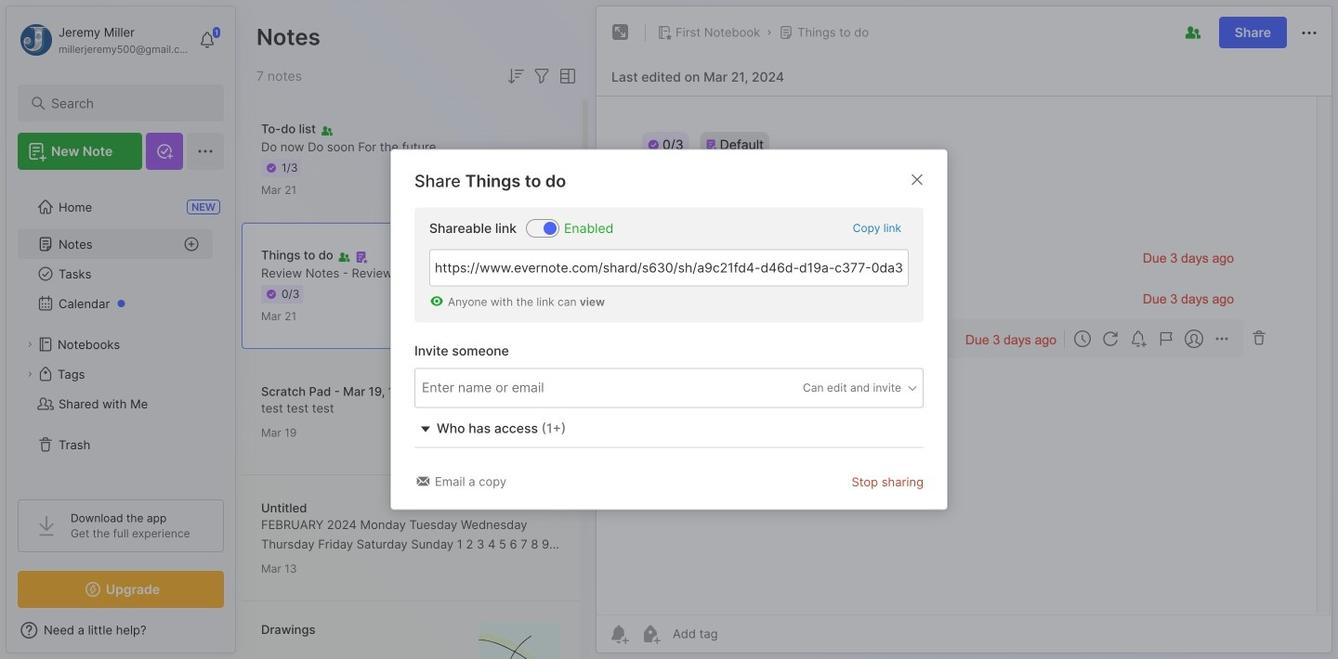 Task type: describe. For each thing, give the bounding box(es) containing it.
Shared URL text field
[[429, 249, 909, 287]]

Search text field
[[51, 95, 199, 112]]

none search field inside main element
[[51, 92, 199, 114]]

expand tags image
[[24, 369, 35, 380]]

Add tag field
[[420, 378, 643, 398]]

add tag image
[[640, 624, 662, 646]]

expand notebooks image
[[24, 339, 35, 350]]

Select permission field
[[768, 380, 919, 397]]

shared link switcher image
[[544, 222, 557, 235]]

add a reminder image
[[608, 624, 630, 646]]



Task type: locate. For each thing, give the bounding box(es) containing it.
tree inside main element
[[7, 181, 235, 483]]

expand note image
[[610, 21, 632, 44]]

None search field
[[51, 92, 199, 114]]

main element
[[0, 0, 242, 660]]

tree
[[7, 181, 235, 483]]

Note Editor text field
[[597, 96, 1332, 615]]

close image
[[906, 169, 929, 191]]

note window element
[[596, 6, 1333, 654]]



Task type: vqa. For each thing, say whether or not it's contained in the screenshot.
search field
yes



